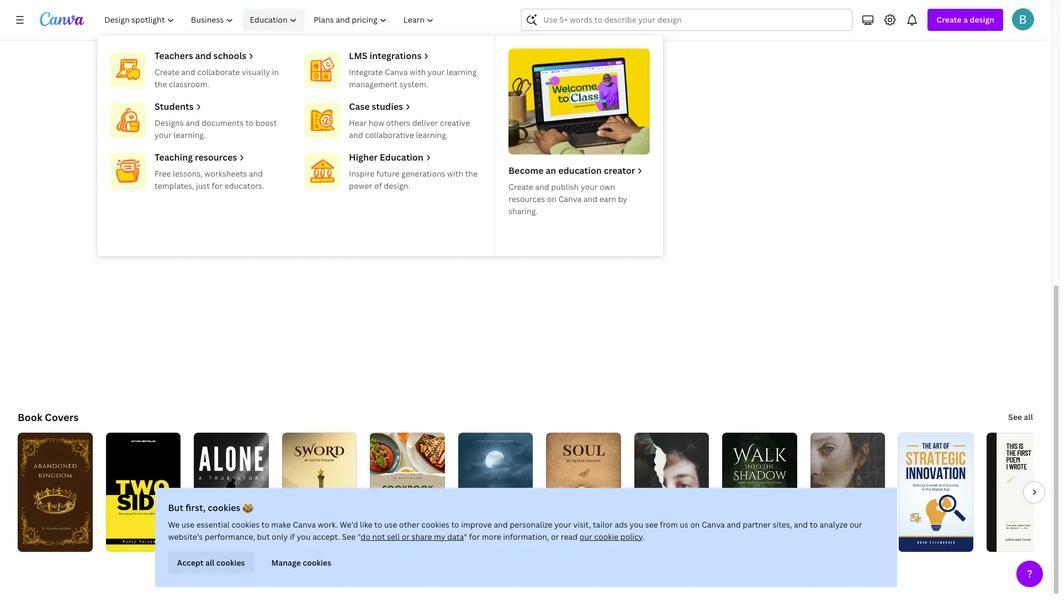 Task type: vqa. For each thing, say whether or not it's contained in the screenshot.


Task type: describe. For each thing, give the bounding box(es) containing it.
boost
[[255, 118, 277, 128]]

education inside menu
[[380, 151, 423, 163]]

" inside we use essential cookies to make canva work. we'd like to use other cookies to improve and personalize your visit, tailor ads you see from us on canva and partner sites, and to analyze our website's performance, but only if you accept. see "
[[358, 532, 361, 542]]

data
[[447, 532, 464, 542]]

brad klo image
[[1012, 8, 1034, 30]]

schools
[[213, 50, 246, 62]]

only
[[272, 532, 288, 542]]

create inside dropdown button
[[937, 14, 962, 25]]

case
[[349, 100, 370, 113]]

creative
[[440, 118, 470, 128]]

accept
[[177, 558, 204, 568]]

covers
[[45, 411, 78, 424]]

personalize
[[510, 520, 552, 530]]

inspire
[[349, 168, 374, 179]]

from
[[660, 520, 678, 530]]

make
[[271, 520, 291, 530]]

cookies up my
[[421, 520, 449, 530]]

teaching
[[155, 151, 193, 163]]

cookies up essential
[[208, 502, 240, 514]]

manage cookies button
[[263, 552, 340, 574]]

like
[[360, 520, 372, 530]]

essential
[[196, 520, 230, 530]]

management
[[349, 79, 398, 89]]

cookies down accept.
[[303, 558, 331, 568]]

2 " from the left
[[464, 532, 467, 542]]

do
[[361, 532, 370, 542]]

of
[[374, 181, 382, 191]]

information,
[[503, 532, 549, 542]]

and up collaborate
[[195, 50, 211, 62]]

we'd
[[340, 520, 358, 530]]

higher education
[[349, 151, 423, 163]]

your inside the create and publish your own resources on canva and earn by sharing.
[[581, 182, 598, 192]]

🍪
[[242, 502, 253, 514]]

collaborate
[[197, 67, 240, 77]]

free
[[155, 168, 171, 179]]

0 horizontal spatial our
[[580, 532, 592, 542]]

in
[[272, 67, 279, 77]]

sell
[[387, 532, 400, 542]]

first,
[[186, 502, 206, 514]]

create a design button
[[928, 9, 1003, 31]]

but first, cookies 🍪
[[168, 502, 253, 514]]

all for see
[[1024, 412, 1033, 422]]

studies
[[372, 100, 403, 113]]

if
[[290, 532, 295, 542]]

visit,
[[573, 520, 591, 530]]

2 use from the left
[[384, 520, 397, 530]]

classroom.
[[169, 79, 209, 89]]

hear
[[349, 118, 367, 128]]

learning
[[447, 67, 477, 77]]

us
[[680, 520, 688, 530]]

education button
[[243, 9, 304, 31]]

others
[[386, 118, 410, 128]]

create for teachers and schools
[[155, 67, 179, 77]]

but
[[168, 502, 183, 514]]

share
[[412, 532, 432, 542]]

templates,
[[155, 181, 194, 191]]

documents
[[202, 118, 244, 128]]

see
[[645, 520, 658, 530]]

case studies
[[349, 100, 403, 113]]

your inside we use essential cookies to make canva work. we'd like to use other cookies to improve and personalize your visit, tailor ads you see from us on canva and partner sites, and to analyze our website's performance, but only if you accept. see "
[[554, 520, 571, 530]]

0 vertical spatial see
[[1008, 412, 1022, 422]]

teaching resources
[[155, 151, 237, 163]]

future
[[376, 168, 400, 179]]

hear how others deliver creative and collaborative learning.
[[349, 118, 470, 140]]

see inside we use essential cookies to make canva work. we'd like to use other cookies to improve and personalize your visit, tailor ads you see from us on canva and partner sites, and to analyze our website's performance, but only if you accept. see "
[[342, 532, 356, 542]]

creator
[[604, 165, 635, 177]]

our cookie policy link
[[580, 532, 643, 542]]

design
[[970, 14, 994, 25]]

manage
[[271, 558, 301, 568]]

how
[[369, 118, 384, 128]]

website's
[[168, 532, 203, 542]]

more
[[482, 532, 501, 542]]

analyze
[[820, 520, 848, 530]]

for inside free lessons, worksheets and templates, just for educators.
[[212, 181, 223, 191]]

accept all cookies button
[[168, 552, 254, 574]]

but first, cookies 🍪 dialog
[[155, 488, 897, 587]]

deliver
[[412, 118, 438, 128]]

become an education creator
[[509, 165, 635, 177]]

publish
[[551, 182, 579, 192]]

to inside designs and documents to boost your learning.
[[246, 118, 253, 128]]

0 vertical spatial you
[[630, 520, 643, 530]]

system.
[[399, 79, 428, 89]]

canva inside 'integrate canva with your learning management system.'
[[385, 67, 408, 77]]

designs and documents to boost your learning.
[[155, 118, 277, 140]]

do not sell or share my data " for more information, or read our cookie policy .
[[361, 532, 645, 542]]

create and publish your own resources on canva and earn by sharing.
[[509, 182, 627, 216]]

and left earn
[[583, 194, 598, 204]]

cookies down the 🍪
[[231, 520, 260, 530]]

create and collaborate visually in the classroom.
[[155, 67, 279, 89]]



Task type: locate. For each thing, give the bounding box(es) containing it.
on inside the create and publish your own resources on canva and earn by sharing.
[[547, 194, 557, 204]]

performance,
[[205, 532, 255, 542]]

canva right us
[[702, 520, 725, 530]]

resources inside the create and publish your own resources on canva and earn by sharing.
[[509, 194, 545, 204]]

collaborative
[[365, 130, 414, 140]]

to up but
[[261, 520, 269, 530]]

an
[[546, 165, 556, 177]]

cookies
[[208, 502, 240, 514], [231, 520, 260, 530], [421, 520, 449, 530], [216, 558, 245, 568], [303, 558, 331, 568]]

all
[[1024, 412, 1033, 422], [205, 558, 214, 568]]

accept.
[[312, 532, 340, 542]]

0 horizontal spatial on
[[547, 194, 557, 204]]

0 vertical spatial for
[[212, 181, 223, 191]]

and inside create and collaborate visually in the classroom.
[[181, 67, 195, 77]]

2 vertical spatial create
[[509, 182, 533, 192]]

with right the generations
[[447, 168, 463, 179]]

accept all cookies
[[177, 558, 245, 568]]

use
[[182, 520, 195, 530], [384, 520, 397, 530]]

free lessons, worksheets and templates, just for educators.
[[155, 168, 264, 191]]

inspire future generations with the power of design.
[[349, 168, 478, 191]]

your up read
[[554, 520, 571, 530]]

see all
[[1008, 412, 1033, 422]]

not
[[372, 532, 385, 542]]

create
[[937, 14, 962, 25], [155, 67, 179, 77], [509, 182, 533, 192]]

the inside inspire future generations with the power of design.
[[465, 168, 478, 179]]

worksheets
[[204, 168, 247, 179]]

learning.
[[174, 130, 206, 140], [416, 130, 448, 140]]

policy
[[620, 532, 643, 542]]

and down an
[[535, 182, 549, 192]]

1 horizontal spatial with
[[447, 168, 463, 179]]

sites,
[[773, 520, 792, 530]]

0 vertical spatial education
[[250, 14, 287, 25]]

0 vertical spatial on
[[547, 194, 557, 204]]

to up data
[[451, 520, 459, 530]]

create a design
[[937, 14, 994, 25]]

earn
[[599, 194, 616, 204]]

we use essential cookies to make canva work. we'd like to use other cookies to improve and personalize your visit, tailor ads you see from us on canva and partner sites, and to analyze our website's performance, but only if you accept. see "
[[168, 520, 862, 542]]

1 vertical spatial with
[[447, 168, 463, 179]]

and right sites,
[[794, 520, 808, 530]]

resources up sharing.
[[509, 194, 545, 204]]

1 horizontal spatial our
[[850, 520, 862, 530]]

teachers
[[155, 50, 193, 62]]

create inside create and collaborate visually in the classroom.
[[155, 67, 179, 77]]

0 vertical spatial all
[[1024, 412, 1033, 422]]

create for become an education creator
[[509, 182, 533, 192]]

"
[[358, 532, 361, 542], [464, 532, 467, 542]]

partner
[[743, 520, 771, 530]]

canva inside the create and publish your own resources on canva and earn by sharing.
[[558, 194, 582, 204]]

education inside popup button
[[250, 14, 287, 25]]

1 horizontal spatial resources
[[509, 194, 545, 204]]

0 horizontal spatial all
[[205, 558, 214, 568]]

or right sell in the bottom left of the page
[[402, 532, 410, 542]]

our down visit,
[[580, 532, 592, 542]]

" down improve
[[464, 532, 467, 542]]

1 vertical spatial all
[[205, 558, 214, 568]]

1 use from the left
[[182, 520, 195, 530]]

1 vertical spatial you
[[297, 532, 311, 542]]

all inside button
[[205, 558, 214, 568]]

1 horizontal spatial "
[[464, 532, 467, 542]]

your left own
[[581, 182, 598, 192]]

use up website's
[[182, 520, 195, 530]]

and up classroom. at the left of the page
[[181, 67, 195, 77]]

1 horizontal spatial or
[[551, 532, 559, 542]]

1 " from the left
[[358, 532, 361, 542]]

and right designs
[[186, 118, 200, 128]]

learning. down the deliver on the top left
[[416, 130, 448, 140]]

0 horizontal spatial or
[[402, 532, 410, 542]]

0 horizontal spatial with
[[410, 67, 426, 77]]

you right if
[[297, 532, 311, 542]]

educators.
[[225, 181, 264, 191]]

0 vertical spatial with
[[410, 67, 426, 77]]

on inside we use essential cookies to make canva work. we'd like to use other cookies to improve and personalize your visit, tailor ads you see from us on canva and partner sites, and to analyze our website's performance, but only if you accept. see "
[[690, 520, 700, 530]]

my
[[434, 532, 445, 542]]

your inside designs and documents to boost your learning.
[[155, 130, 172, 140]]

ads
[[615, 520, 628, 530]]

0 horizontal spatial see
[[342, 532, 356, 542]]

your down designs
[[155, 130, 172, 140]]

0 vertical spatial our
[[850, 520, 862, 530]]

see
[[1008, 412, 1022, 422], [342, 532, 356, 542]]

2 learning. from the left
[[416, 130, 448, 140]]

0 vertical spatial the
[[155, 79, 167, 89]]

for down improve
[[469, 532, 480, 542]]

1 horizontal spatial for
[[469, 532, 480, 542]]

your up system.
[[428, 67, 445, 77]]

1 horizontal spatial create
[[509, 182, 533, 192]]

1 horizontal spatial see
[[1008, 412, 1022, 422]]

tailor
[[593, 520, 613, 530]]

generations
[[401, 168, 445, 179]]

on down publish
[[547, 194, 557, 204]]

1 horizontal spatial the
[[465, 168, 478, 179]]

all for accept
[[205, 558, 214, 568]]

cookies down performance,
[[216, 558, 245, 568]]

education
[[558, 165, 602, 177]]

own
[[600, 182, 615, 192]]

by
[[618, 194, 627, 204]]

0 horizontal spatial "
[[358, 532, 361, 542]]

education up in
[[250, 14, 287, 25]]

read
[[561, 532, 578, 542]]

education menu
[[97, 35, 663, 256]]

just
[[196, 181, 210, 191]]

we
[[168, 520, 180, 530]]

improve
[[461, 520, 492, 530]]

book covers link
[[18, 411, 78, 424]]

2 horizontal spatial create
[[937, 14, 962, 25]]

canva
[[385, 67, 408, 77], [558, 194, 582, 204], [293, 520, 316, 530], [702, 520, 725, 530]]

2 or from the left
[[551, 532, 559, 542]]

for inside but first, cookies 🍪 dialog
[[469, 532, 480, 542]]

and inside free lessons, worksheets and templates, just for educators.
[[249, 168, 263, 179]]

and inside hear how others deliver creative and collaborative learning.
[[349, 130, 363, 140]]

our right analyze
[[850, 520, 862, 530]]

0 vertical spatial resources
[[195, 151, 237, 163]]

students
[[155, 100, 194, 113]]

.
[[643, 532, 645, 542]]

0 horizontal spatial resources
[[195, 151, 237, 163]]

with up system.
[[410, 67, 426, 77]]

other
[[399, 520, 419, 530]]

1 vertical spatial for
[[469, 532, 480, 542]]

and left partner
[[727, 520, 741, 530]]

1 horizontal spatial on
[[690, 520, 700, 530]]

0 horizontal spatial education
[[250, 14, 287, 25]]

0 horizontal spatial for
[[212, 181, 223, 191]]

learning. up teaching resources
[[174, 130, 206, 140]]

canva down publish
[[558, 194, 582, 204]]

or left read
[[551, 532, 559, 542]]

the
[[155, 79, 167, 89], [465, 168, 478, 179]]

1 vertical spatial our
[[580, 532, 592, 542]]

top level navigation element
[[97, 9, 663, 256]]

with inside 'integrate canva with your learning management system.'
[[410, 67, 426, 77]]

teachers and schools
[[155, 50, 246, 62]]

0 horizontal spatial use
[[182, 520, 195, 530]]

lms integrations
[[349, 50, 421, 62]]

canva down integrations
[[385, 67, 408, 77]]

1 horizontal spatial all
[[1024, 412, 1033, 422]]

use up sell in the bottom left of the page
[[384, 520, 397, 530]]

1 vertical spatial the
[[465, 168, 478, 179]]

1 vertical spatial on
[[690, 520, 700, 530]]

or
[[402, 532, 410, 542], [551, 532, 559, 542]]

None search field
[[521, 9, 853, 31]]

0 vertical spatial create
[[937, 14, 962, 25]]

canva up if
[[293, 520, 316, 530]]

but
[[257, 532, 270, 542]]

the up students
[[155, 79, 167, 89]]

visually
[[242, 67, 270, 77]]

1 horizontal spatial learning.
[[416, 130, 448, 140]]

your inside 'integrate canva with your learning management system.'
[[428, 67, 445, 77]]

and up "do not sell or share my data " for more information, or read our cookie policy ."
[[494, 520, 508, 530]]

education up future
[[380, 151, 423, 163]]

create down the become
[[509, 182, 533, 192]]

higher
[[349, 151, 378, 163]]

0 horizontal spatial learning.
[[174, 130, 206, 140]]

create left "a"
[[937, 14, 962, 25]]

to right like
[[374, 520, 382, 530]]

resources up the "worksheets" on the top of page
[[195, 151, 237, 163]]

lms
[[349, 50, 368, 62]]

to left analyze
[[810, 520, 818, 530]]

you up policy
[[630, 520, 643, 530]]

power
[[349, 181, 372, 191]]

for right just
[[212, 181, 223, 191]]

on right us
[[690, 520, 700, 530]]

1 horizontal spatial education
[[380, 151, 423, 163]]

Search search field
[[543, 9, 831, 30]]

our inside we use essential cookies to make canva work. we'd like to use other cookies to improve and personalize your visit, tailor ads you see from us on canva and partner sites, and to analyze our website's performance, but only if you accept. see "
[[850, 520, 862, 530]]

1 horizontal spatial use
[[384, 520, 397, 530]]

and inside designs and documents to boost your learning.
[[186, 118, 200, 128]]

lessons,
[[173, 168, 203, 179]]

with inside inspire future generations with the power of design.
[[447, 168, 463, 179]]

designs
[[155, 118, 184, 128]]

1 vertical spatial see
[[342, 532, 356, 542]]

see all link
[[1007, 406, 1034, 428]]

to left boost
[[246, 118, 253, 128]]

1 vertical spatial create
[[155, 67, 179, 77]]

1 learning. from the left
[[174, 130, 206, 140]]

0 horizontal spatial create
[[155, 67, 179, 77]]

the right the generations
[[465, 168, 478, 179]]

1 or from the left
[[402, 532, 410, 542]]

learning. inside hear how others deliver creative and collaborative learning.
[[416, 130, 448, 140]]

" down like
[[358, 532, 361, 542]]

0 horizontal spatial the
[[155, 79, 167, 89]]

book covers
[[18, 411, 78, 424]]

0 horizontal spatial you
[[297, 532, 311, 542]]

integrations
[[370, 50, 421, 62]]

1 horizontal spatial you
[[630, 520, 643, 530]]

the inside create and collaborate visually in the classroom.
[[155, 79, 167, 89]]

sharing.
[[509, 206, 538, 216]]

and down hear at the top
[[349, 130, 363, 140]]

you
[[630, 520, 643, 530], [297, 532, 311, 542]]

for
[[212, 181, 223, 191], [469, 532, 480, 542]]

1 vertical spatial resources
[[509, 194, 545, 204]]

our
[[850, 520, 862, 530], [580, 532, 592, 542]]

a
[[963, 14, 968, 25]]

create inside the create and publish your own resources on canva and earn by sharing.
[[509, 182, 533, 192]]

work.
[[318, 520, 338, 530]]

create down teachers
[[155, 67, 179, 77]]

and up educators.
[[249, 168, 263, 179]]

1 vertical spatial education
[[380, 151, 423, 163]]

learning. inside designs and documents to boost your learning.
[[174, 130, 206, 140]]



